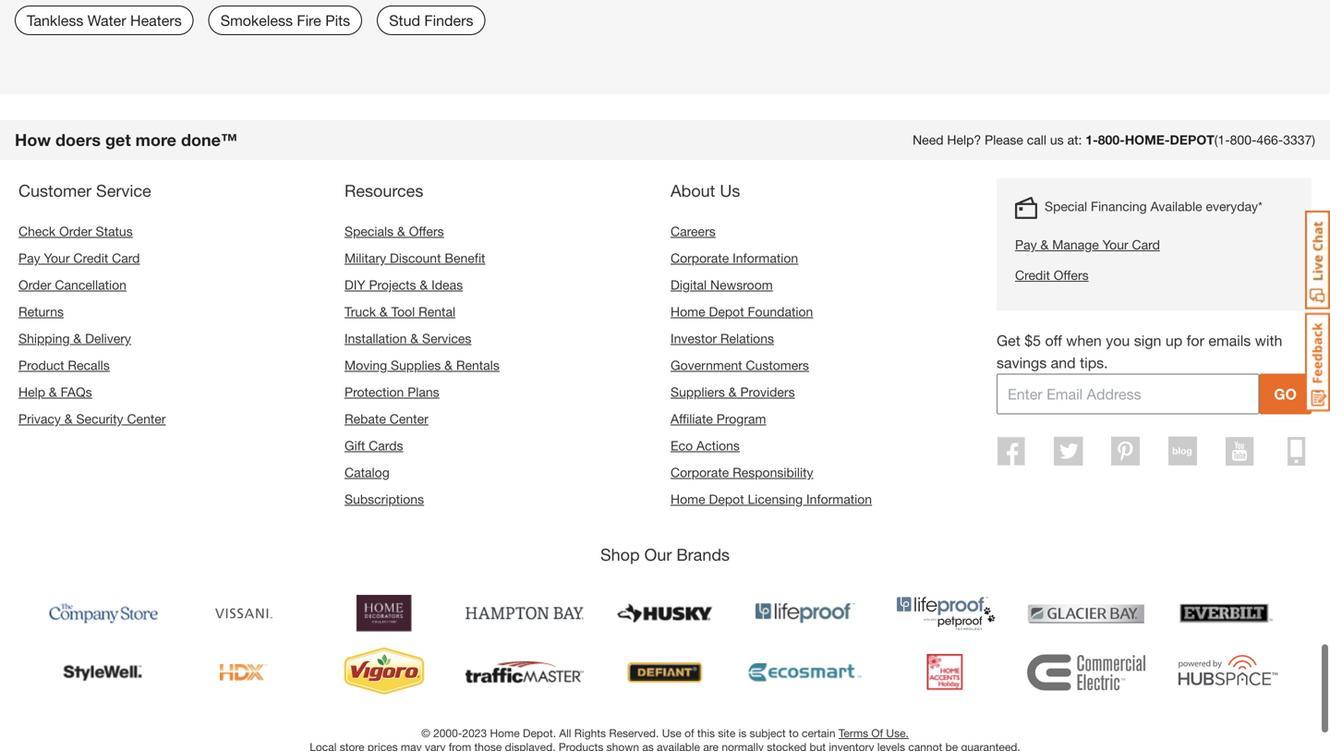 Task type: vqa. For each thing, say whether or not it's contained in the screenshot.
Wall
no



Task type: describe. For each thing, give the bounding box(es) containing it.
supplies
[[391, 357, 441, 372]]

shop
[[600, 544, 640, 563]]

home depot on youtube image
[[1225, 436, 1254, 465]]

delivery
[[85, 330, 131, 345]]

discount
[[390, 249, 441, 265]]

off
[[1045, 331, 1062, 348]]

up
[[1166, 331, 1183, 348]]

rebate center link
[[345, 410, 428, 425]]

& for shipping & delivery
[[73, 330, 81, 345]]

shipping & delivery
[[18, 330, 131, 345]]

you
[[1106, 331, 1130, 348]]

customer service
[[18, 180, 151, 200]]

Enter Email Address text field
[[997, 373, 1259, 413]]

security
[[76, 410, 123, 425]]

site
[[718, 726, 736, 739]]

stylewell image
[[44, 646, 163, 697]]

2 center from the left
[[390, 410, 428, 425]]

responsibility
[[733, 464, 813, 479]]

depot.
[[523, 726, 556, 739]]

cancellation
[[55, 276, 127, 291]]

depot for foundation
[[709, 303, 744, 318]]

government customers link
[[671, 357, 809, 372]]

moving
[[345, 357, 387, 372]]

3337)
[[1283, 131, 1315, 146]]

0 horizontal spatial your
[[44, 249, 70, 265]]

how
[[15, 129, 51, 149]]

husky image
[[606, 587, 724, 638]]

pay your credit card link
[[18, 249, 140, 265]]

military discount benefit link
[[345, 249, 485, 265]]

returns link
[[18, 303, 64, 318]]

program
[[717, 410, 766, 425]]

©
[[421, 726, 430, 739]]

government
[[671, 357, 742, 372]]

2000-
[[433, 726, 462, 739]]

our
[[644, 544, 672, 563]]

hampton bay image
[[466, 587, 584, 638]]

military
[[345, 249, 386, 265]]

rights
[[574, 726, 606, 739]]

recalls
[[68, 357, 110, 372]]

installation & services link
[[345, 330, 472, 345]]

ecosmart image
[[746, 646, 865, 697]]

actions
[[697, 437, 740, 452]]

providers
[[740, 383, 795, 399]]

diy projects & ideas
[[345, 276, 463, 291]]

depot for licensing
[[709, 491, 744, 506]]

digital newsroom
[[671, 276, 773, 291]]

of
[[871, 726, 883, 739]]

installation
[[345, 330, 407, 345]]

home depot on pinterest image
[[1111, 436, 1140, 465]]

suppliers & providers
[[671, 383, 795, 399]]

about
[[671, 180, 715, 200]]

eco actions
[[671, 437, 740, 452]]

2 vertical spatial home
[[490, 726, 520, 739]]

privacy & security center
[[18, 410, 166, 425]]

go
[[1274, 384, 1297, 402]]

moving supplies & rentals
[[345, 357, 500, 372]]

1 vertical spatial credit
[[1015, 266, 1050, 282]]

tankless water heaters link
[[15, 5, 194, 34]]

live chat image
[[1305, 211, 1330, 309]]

1 center from the left
[[127, 410, 166, 425]]

product
[[18, 357, 64, 372]]

of
[[685, 726, 694, 739]]

subscriptions
[[345, 491, 424, 506]]

catalog link
[[345, 464, 390, 479]]

licensing
[[748, 491, 803, 506]]

& for privacy & security center
[[64, 410, 73, 425]]

pay your credit card
[[18, 249, 140, 265]]

home depot on twitter image
[[1054, 436, 1083, 465]]

manage
[[1052, 236, 1099, 251]]

1 800- from the left
[[1098, 131, 1125, 146]]

for
[[1187, 331, 1205, 348]]

commercial electric image
[[1027, 646, 1145, 697]]

finders
[[424, 11, 473, 28]]

1 vertical spatial information
[[806, 491, 872, 506]]

digital
[[671, 276, 707, 291]]

affiliate program link
[[671, 410, 766, 425]]

0 horizontal spatial card
[[112, 249, 140, 265]]

gift
[[345, 437, 365, 452]]

privacy
[[18, 410, 61, 425]]

specials & offers
[[345, 223, 444, 238]]

home for home depot licensing information
[[671, 491, 705, 506]]

help?
[[947, 131, 981, 146]]

& for specials & offers
[[397, 223, 405, 238]]

get
[[997, 331, 1021, 348]]

2023
[[462, 726, 487, 739]]

projects
[[369, 276, 416, 291]]

and
[[1051, 353, 1076, 370]]

check order status
[[18, 223, 133, 238]]

to
[[789, 726, 799, 739]]

truck & tool rental
[[345, 303, 455, 318]]

eco actions link
[[671, 437, 740, 452]]

defiant image
[[606, 646, 724, 697]]

0 vertical spatial order
[[59, 223, 92, 238]]

suppliers & providers link
[[671, 383, 795, 399]]

home depot foundation link
[[671, 303, 813, 318]]

product recalls
[[18, 357, 110, 372]]

cards
[[369, 437, 403, 452]]

catalog
[[345, 464, 390, 479]]

terms of use. link
[[839, 726, 909, 739]]

home-
[[1125, 131, 1170, 146]]

& for installation & services
[[410, 330, 419, 345]]

privacy & security center link
[[18, 410, 166, 425]]

lifeproof flooring image
[[746, 587, 865, 638]]

0 horizontal spatial offers
[[409, 223, 444, 238]]

offers inside credit offers link
[[1054, 266, 1089, 282]]

home depot on facebook image
[[997, 436, 1026, 465]]

digital newsroom link
[[671, 276, 773, 291]]

affiliate program
[[671, 410, 766, 425]]

lifeproof with petproof technology carpet image
[[887, 587, 1005, 638]]



Task type: locate. For each thing, give the bounding box(es) containing it.
check order status link
[[18, 223, 133, 238]]

special
[[1045, 198, 1087, 213]]

1 horizontal spatial your
[[1103, 236, 1129, 251]]

2 800- from the left
[[1230, 131, 1257, 146]]

1 horizontal spatial center
[[390, 410, 428, 425]]

depot
[[1170, 131, 1215, 146]]

1 vertical spatial order
[[18, 276, 51, 291]]

specials
[[345, 223, 394, 238]]

1 depot from the top
[[709, 303, 744, 318]]

corporate responsibility
[[671, 464, 813, 479]]

terms
[[839, 726, 868, 739]]

home decorators collection image
[[325, 587, 443, 638]]

fire
[[297, 11, 321, 28]]

information up newsroom
[[733, 249, 798, 265]]

us
[[720, 180, 740, 200]]

pay for pay your credit card
[[18, 249, 40, 265]]

hdx image
[[185, 646, 303, 697]]

everbilt image
[[1168, 587, 1286, 638]]

corporate down careers at the right of the page
[[671, 249, 729, 265]]

your up order cancellation
[[44, 249, 70, 265]]

1 horizontal spatial order
[[59, 223, 92, 238]]

tankless water heaters
[[27, 11, 182, 28]]

card inside pay & manage your card link
[[1132, 236, 1160, 251]]

0 horizontal spatial credit
[[73, 249, 108, 265]]

use
[[662, 726, 682, 739]]

call
[[1027, 131, 1047, 146]]

military discount benefit
[[345, 249, 485, 265]]

home depot mobile apps image
[[1288, 436, 1306, 465]]

1 corporate from the top
[[671, 249, 729, 265]]

card down status in the top left of the page
[[112, 249, 140, 265]]

credit up "cancellation"
[[73, 249, 108, 265]]

pay for pay & manage your card
[[1015, 236, 1037, 251]]

moving supplies & rentals link
[[345, 357, 500, 372]]

credit down pay & manage your card
[[1015, 266, 1050, 282]]

466-
[[1257, 131, 1283, 146]]

card up credit offers link
[[1132, 236, 1160, 251]]

0 horizontal spatial order
[[18, 276, 51, 291]]

& left ideas
[[420, 276, 428, 291]]

glacier bay image
[[1027, 587, 1145, 638]]

depot down corporate responsibility
[[709, 491, 744, 506]]

relations
[[720, 330, 774, 345]]

0 horizontal spatial 800-
[[1098, 131, 1125, 146]]

home depot blog image
[[1168, 436, 1197, 465]]

pay up credit offers
[[1015, 236, 1037, 251]]

careers link
[[671, 223, 716, 238]]

& up military discount benefit link
[[397, 223, 405, 238]]

0 vertical spatial corporate
[[671, 249, 729, 265]]

corporate responsibility link
[[671, 464, 813, 479]]

smokeless fire pits link
[[209, 5, 362, 34]]

check
[[18, 223, 56, 238]]

corporate for corporate information
[[671, 249, 729, 265]]

faqs
[[61, 383, 92, 399]]

subject
[[750, 726, 786, 739]]

get
[[105, 129, 131, 149]]

& left manage
[[1041, 236, 1049, 251]]

center down plans
[[390, 410, 428, 425]]

us
[[1050, 131, 1064, 146]]

home for home depot foundation
[[671, 303, 705, 318]]

1 horizontal spatial information
[[806, 491, 872, 506]]

& right help
[[49, 383, 57, 399]]

credit offers link
[[1015, 265, 1263, 284]]

corporate for corporate responsibility
[[671, 464, 729, 479]]

&
[[397, 223, 405, 238], [1041, 236, 1049, 251], [420, 276, 428, 291], [380, 303, 388, 318], [73, 330, 81, 345], [410, 330, 419, 345], [444, 357, 453, 372], [49, 383, 57, 399], [729, 383, 737, 399], [64, 410, 73, 425]]

careers
[[671, 223, 716, 238]]

1 horizontal spatial credit
[[1015, 266, 1050, 282]]

trafficmaster image
[[466, 646, 584, 697]]

corporate
[[671, 249, 729, 265], [671, 464, 729, 479]]

(1-
[[1215, 131, 1230, 146]]

tankless
[[27, 11, 83, 28]]

offers down manage
[[1054, 266, 1089, 282]]

home right 2023
[[490, 726, 520, 739]]

emails
[[1209, 331, 1251, 348]]

1 horizontal spatial 800-
[[1230, 131, 1257, 146]]

1 horizontal spatial pay
[[1015, 236, 1037, 251]]

& up recalls
[[73, 330, 81, 345]]

2 corporate from the top
[[671, 464, 729, 479]]

more
[[135, 129, 176, 149]]

offers
[[409, 223, 444, 238], [1054, 266, 1089, 282]]

service
[[96, 180, 151, 200]]

diy projects & ideas link
[[345, 276, 463, 291]]

resources
[[345, 180, 423, 200]]

truck & tool rental link
[[345, 303, 455, 318]]

home down digital
[[671, 303, 705, 318]]

help
[[18, 383, 45, 399]]

offers up discount
[[409, 223, 444, 238]]

& down faqs
[[64, 410, 73, 425]]

0 horizontal spatial pay
[[18, 249, 40, 265]]

& down services
[[444, 357, 453, 372]]

& for pay & manage your card
[[1041, 236, 1049, 251]]

0 vertical spatial home
[[671, 303, 705, 318]]

pay down check
[[18, 249, 40, 265]]

0 vertical spatial offers
[[409, 223, 444, 238]]

everyday*
[[1206, 198, 1263, 213]]

water
[[88, 11, 126, 28]]

& up supplies at the left of the page
[[410, 330, 419, 345]]

1 vertical spatial corporate
[[671, 464, 729, 479]]

home depot foundation
[[671, 303, 813, 318]]

vigoro image
[[325, 646, 443, 697]]

specials & offers link
[[345, 223, 444, 238]]

information right licensing
[[806, 491, 872, 506]]

truck
[[345, 303, 376, 318]]

1 vertical spatial home
[[671, 491, 705, 506]]

reserved.
[[609, 726, 659, 739]]

feedback link image
[[1305, 312, 1330, 412]]

home down eco
[[671, 491, 705, 506]]

vissani image
[[185, 587, 303, 638]]

& for help & faqs
[[49, 383, 57, 399]]

rebate
[[345, 410, 386, 425]]

depot up investor relations link
[[709, 303, 744, 318]]

corporate down eco actions 'link'
[[671, 464, 729, 479]]

stud finders
[[389, 11, 473, 28]]

order cancellation
[[18, 276, 127, 291]]

get $5 off when you sign up for emails with savings and tips.
[[997, 331, 1283, 370]]

smokeless
[[221, 11, 293, 28]]

0 horizontal spatial information
[[733, 249, 798, 265]]

1 horizontal spatial offers
[[1054, 266, 1089, 282]]

shop our brands
[[600, 544, 730, 563]]

0 horizontal spatial center
[[127, 410, 166, 425]]

gift cards link
[[345, 437, 403, 452]]

foundation
[[748, 303, 813, 318]]

pay & manage your card link
[[1015, 234, 1263, 254]]

newsroom
[[710, 276, 773, 291]]

order up the "pay your credit card"
[[59, 223, 92, 238]]

0 vertical spatial depot
[[709, 303, 744, 318]]

800- right depot
[[1230, 131, 1257, 146]]

home depot licensing information
[[671, 491, 872, 506]]

with
[[1255, 331, 1283, 348]]

use.
[[886, 726, 909, 739]]

returns
[[18, 303, 64, 318]]

corporate information link
[[671, 249, 798, 265]]

& for truck & tool rental
[[380, 303, 388, 318]]

please
[[985, 131, 1023, 146]]

1 vertical spatial offers
[[1054, 266, 1089, 282]]

800- right at:
[[1098, 131, 1125, 146]]

about us
[[671, 180, 740, 200]]

your down financing
[[1103, 236, 1129, 251]]

product recalls link
[[18, 357, 110, 372]]

this
[[697, 726, 715, 739]]

credit
[[73, 249, 108, 265], [1015, 266, 1050, 282]]

& down government customers link
[[729, 383, 737, 399]]

subscriptions link
[[345, 491, 424, 506]]

your
[[1103, 236, 1129, 251], [44, 249, 70, 265]]

1-
[[1086, 131, 1098, 146]]

0 vertical spatial credit
[[73, 249, 108, 265]]

all
[[559, 726, 571, 739]]

special financing available everyday*
[[1045, 198, 1263, 213]]

center right security
[[127, 410, 166, 425]]

at:
[[1067, 131, 1082, 146]]

home accents holiday image
[[887, 646, 1005, 697]]

& left tool
[[380, 303, 388, 318]]

when
[[1066, 331, 1102, 348]]

1 horizontal spatial card
[[1132, 236, 1160, 251]]

0 vertical spatial information
[[733, 249, 798, 265]]

order up returns
[[18, 276, 51, 291]]

& for suppliers & providers
[[729, 383, 737, 399]]

2 depot from the top
[[709, 491, 744, 506]]

1 vertical spatial depot
[[709, 491, 744, 506]]

smokeless fire pits
[[221, 11, 350, 28]]

status
[[96, 223, 133, 238]]

the company store image
[[44, 587, 163, 638]]

hubspace smart home image
[[1168, 646, 1286, 697]]

is
[[739, 726, 747, 739]]



